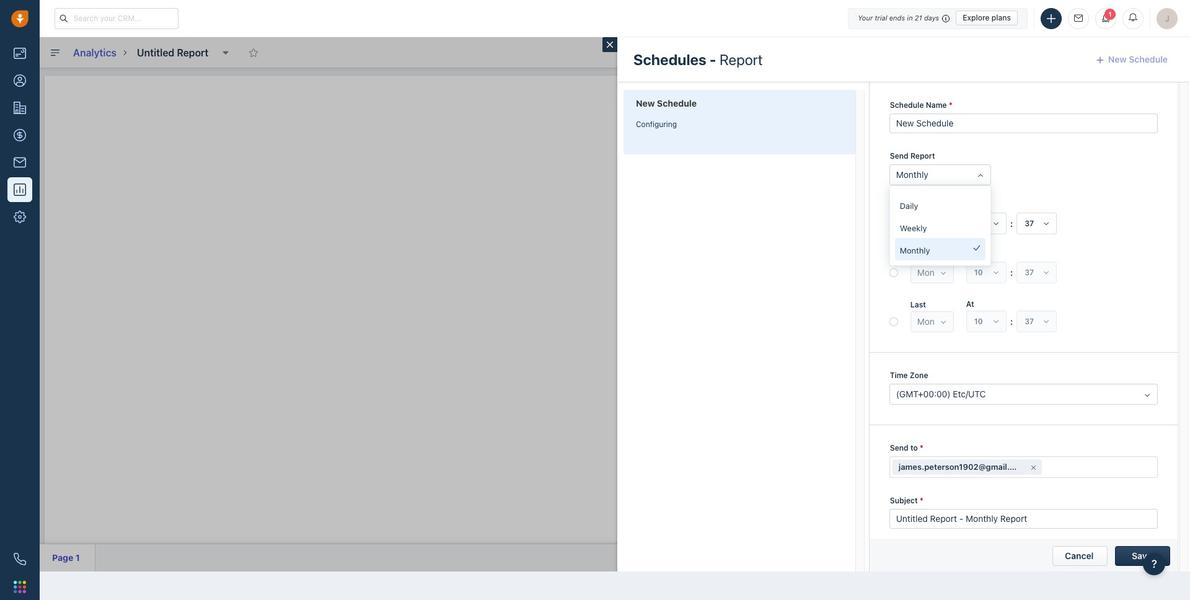 Task type: describe. For each thing, give the bounding box(es) containing it.
ends
[[890, 14, 906, 22]]

your
[[859, 14, 873, 22]]

trial
[[875, 14, 888, 22]]

explore plans
[[963, 13, 1012, 22]]

1
[[1109, 10, 1113, 18]]

1 link
[[1096, 8, 1117, 29]]

freshworks switcher image
[[14, 581, 26, 593]]

days
[[925, 14, 940, 22]]

your trial ends in 21 days
[[859, 14, 940, 22]]

in
[[908, 14, 913, 22]]



Task type: locate. For each thing, give the bounding box(es) containing it.
21
[[915, 14, 923, 22]]

Search your CRM... text field
[[55, 8, 179, 29]]

phone image
[[14, 553, 26, 566]]

explore plans link
[[957, 11, 1018, 25]]

phone element
[[7, 547, 32, 572]]

plans
[[992, 13, 1012, 22]]

explore
[[963, 13, 990, 22]]



Task type: vqa. For each thing, say whether or not it's contained in the screenshot.
your
yes



